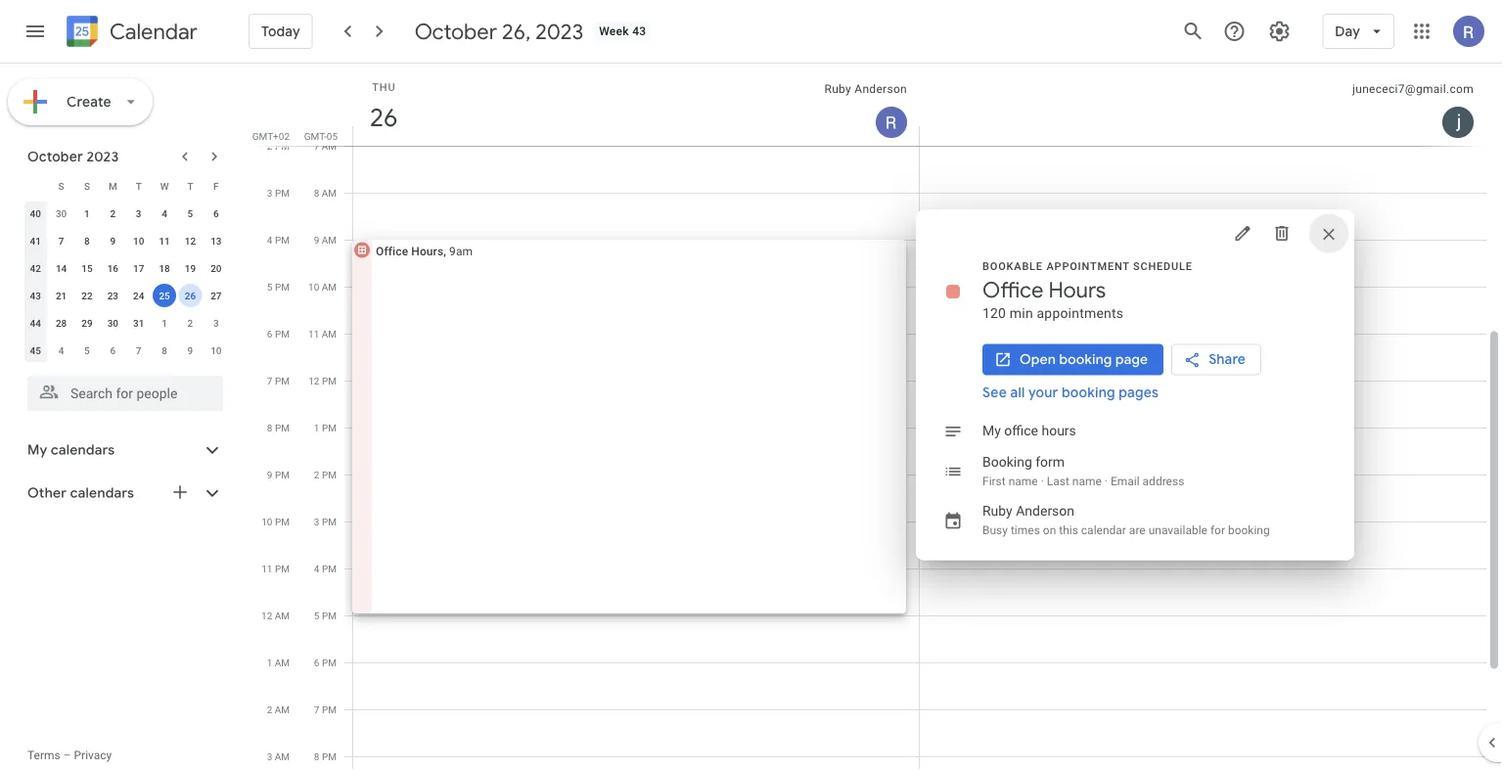 Task type: locate. For each thing, give the bounding box(es) containing it.
1 horizontal spatial office
[[982, 276, 1043, 304]]

privacy link
[[74, 749, 112, 762]]

6 pm
[[267, 328, 290, 340], [314, 657, 337, 668]]

1 vertical spatial my
[[27, 441, 47, 459]]

1 horizontal spatial anderson
[[1016, 503, 1075, 519]]

anderson
[[855, 82, 907, 96], [1016, 503, 1075, 519]]

1 horizontal spatial name
[[1072, 474, 1102, 488]]

26
[[368, 101, 396, 134], [185, 290, 196, 301]]

4 pm left 9 am
[[267, 234, 290, 246]]

12 inside 12 element
[[185, 235, 196, 247]]

12 for 12
[[185, 235, 196, 247]]

0 horizontal spatial 4 pm
[[267, 234, 290, 246]]

3 right november 2 element
[[213, 317, 219, 329]]

23 element
[[101, 284, 125, 307]]

row
[[23, 172, 229, 200], [23, 200, 229, 227], [23, 227, 229, 254], [23, 254, 229, 282], [23, 282, 229, 309], [23, 309, 229, 337], [23, 337, 229, 364]]

0 vertical spatial calendars
[[51, 441, 115, 459]]

1 vertical spatial 8 pm
[[314, 751, 337, 762]]

schedule
[[1133, 260, 1193, 273]]

10
[[133, 235, 144, 247], [308, 281, 319, 293], [211, 344, 222, 356], [262, 516, 273, 527]]

26 cell
[[177, 282, 203, 309]]

12 right 11 element
[[185, 235, 196, 247]]

1 horizontal spatial 26
[[368, 101, 396, 134]]

bookable
[[982, 260, 1043, 273]]

11 for 11 am
[[308, 328, 319, 340]]

my left 'office'
[[982, 423, 1001, 439]]

0 vertical spatial my
[[982, 423, 1001, 439]]

0 vertical spatial 3 pm
[[267, 187, 290, 199]]

1 horizontal spatial 11
[[262, 563, 273, 574]]

0 horizontal spatial ruby
[[824, 82, 851, 96]]

hours for office hours , 9am
[[411, 244, 443, 258]]

8 pm
[[267, 422, 290, 434], [314, 751, 337, 762]]

appointment
[[1047, 260, 1130, 273]]

28
[[56, 317, 67, 329]]

None search field
[[0, 368, 243, 411]]

12 for 12 am
[[261, 610, 272, 621]]

0 vertical spatial ruby
[[824, 82, 851, 96]]

see
[[982, 384, 1007, 402]]

row group containing 40
[[23, 200, 229, 364]]

0 vertical spatial 30
[[56, 207, 67, 219]]

2 vertical spatial 12
[[261, 610, 272, 621]]

ruby inside ruby anderson busy times on this calendar are unavailable for booking
[[982, 503, 1013, 519]]

booking
[[1059, 351, 1112, 368], [1062, 384, 1115, 402], [1228, 523, 1270, 537]]

1 down 12 am
[[267, 657, 272, 668]]

pm right 3 am
[[322, 751, 337, 762]]

7 right the 41
[[58, 235, 64, 247]]

0 horizontal spatial anderson
[[855, 82, 907, 96]]

row group inside october 2023 "grid"
[[23, 200, 229, 364]]

8 right 3 am
[[314, 751, 319, 762]]

ruby anderson busy times on this calendar are unavailable for booking
[[982, 503, 1270, 537]]

1 horizontal spatial 5 pm
[[314, 610, 337, 621]]

row containing 44
[[23, 309, 229, 337]]

1 vertical spatial 30
[[107, 317, 118, 329]]

9 up the 10 pm
[[267, 469, 273, 480]]

am down the 1 am
[[275, 704, 290, 715]]

week 43
[[599, 24, 646, 38]]

1 vertical spatial 43
[[30, 290, 41, 301]]

am up 2 am
[[275, 657, 290, 668]]

1 horizontal spatial 30
[[107, 317, 118, 329]]

9 left november 10 element
[[187, 344, 193, 356]]

0 horizontal spatial 8 pm
[[267, 422, 290, 434]]

1 pm
[[314, 422, 337, 434]]

calendar heading
[[106, 18, 198, 46]]

november 1 element
[[153, 311, 176, 335]]

2 pm
[[267, 140, 290, 152], [314, 469, 337, 480]]

10 element
[[127, 229, 150, 252]]

1 horizontal spatial 8 pm
[[314, 751, 337, 762]]

anderson inside ruby anderson busy times on this calendar are unavailable for booking
[[1016, 503, 1075, 519]]

am down 8 am
[[322, 234, 337, 246]]

1 horizontal spatial t
[[187, 180, 193, 192]]

2 vertical spatial booking
[[1228, 523, 1270, 537]]

Search for people text field
[[39, 376, 211, 411]]

12 down 11 am
[[308, 375, 319, 387]]

1 horizontal spatial 3 pm
[[314, 516, 337, 527]]

1 vertical spatial 26
[[185, 290, 196, 301]]

1 vertical spatial 12
[[308, 375, 319, 387]]

2 pm left gmt-
[[267, 140, 290, 152]]

3 row from the top
[[23, 227, 229, 254]]

calendar
[[110, 18, 198, 46]]

0 vertical spatial 7 pm
[[267, 375, 290, 387]]

october up september 30 element
[[27, 148, 83, 165]]

0 horizontal spatial hours
[[411, 244, 443, 258]]

am for 8 am
[[322, 187, 337, 199]]

1 horizontal spatial 4 pm
[[314, 563, 337, 574]]

office inside 26 grid
[[376, 244, 408, 258]]

1 row from the top
[[23, 172, 229, 200]]

9am
[[449, 244, 473, 258]]

november 3 element
[[204, 311, 228, 335]]

8 right november 7 element
[[162, 344, 167, 356]]

30 right 40 on the top of page
[[56, 207, 67, 219]]

21 element
[[49, 284, 73, 307]]

october left '26,'
[[415, 18, 497, 45]]

calendars up other calendars
[[51, 441, 115, 459]]

s left the m
[[84, 180, 90, 192]]

5 pm left 10 am
[[267, 281, 290, 293]]

pm
[[275, 140, 290, 152], [275, 187, 290, 199], [275, 234, 290, 246], [275, 281, 290, 293], [275, 328, 290, 340], [275, 375, 290, 387], [322, 375, 337, 387], [275, 422, 290, 434], [322, 422, 337, 434], [275, 469, 290, 480], [322, 469, 337, 480], [275, 516, 290, 527], [322, 516, 337, 527], [275, 563, 290, 574], [322, 563, 337, 574], [322, 610, 337, 621], [322, 657, 337, 668], [322, 704, 337, 715], [322, 751, 337, 762]]

office down bookable
[[982, 276, 1043, 304]]

26 inside "26" column header
[[368, 101, 396, 134]]

2 · from the left
[[1105, 474, 1108, 488]]

11 pm
[[262, 563, 290, 574]]

11 down 10 am
[[308, 328, 319, 340]]

t right the m
[[136, 180, 142, 192]]

1 right september 30 element
[[84, 207, 90, 219]]

october 26, 2023
[[415, 18, 583, 45]]

1 for 1 pm
[[314, 422, 319, 434]]

on
[[1043, 523, 1056, 537]]

other calendars
[[27, 484, 134, 502]]

ruby inside "26" column header
[[824, 82, 851, 96]]

10 for 10 element
[[133, 235, 144, 247]]

6 pm left 11 am
[[267, 328, 290, 340]]

terms link
[[27, 749, 60, 762]]

name
[[1009, 474, 1038, 488], [1072, 474, 1102, 488]]

0 vertical spatial office
[[376, 244, 408, 258]]

3 up 10 element
[[136, 207, 141, 219]]

3 pm right the 10 pm
[[314, 516, 337, 527]]

0 vertical spatial 2023
[[536, 18, 583, 45]]

4 left november 5 element
[[58, 344, 64, 356]]

1 horizontal spatial 2 pm
[[314, 469, 337, 480]]

thursday, october 26 element
[[361, 95, 406, 140]]

43 left 21
[[30, 290, 41, 301]]

1 horizontal spatial 2023
[[536, 18, 583, 45]]

15 element
[[75, 256, 99, 280]]

open booking page
[[1020, 351, 1148, 368]]

my inside dropdown button
[[27, 441, 47, 459]]

1 horizontal spatial october
[[415, 18, 497, 45]]

12 for 12 pm
[[308, 375, 319, 387]]

gmt+02
[[252, 130, 290, 142]]

pages
[[1119, 384, 1159, 402]]

0 horizontal spatial 26
[[185, 290, 196, 301]]

2
[[267, 140, 273, 152], [110, 207, 116, 219], [187, 317, 193, 329], [314, 469, 319, 480], [267, 704, 272, 715]]

0 horizontal spatial 7 pm
[[267, 375, 290, 387]]

1 vertical spatial calendars
[[70, 484, 134, 502]]

1 horizontal spatial 43
[[632, 24, 646, 38]]

calendars inside dropdown button
[[70, 484, 134, 502]]

4 row from the top
[[23, 254, 229, 282]]

2 horizontal spatial 12
[[308, 375, 319, 387]]

7 right 2 am
[[314, 704, 319, 715]]

7 left november 8 element
[[136, 344, 141, 356]]

0 vertical spatial hours
[[411, 244, 443, 258]]

0 vertical spatial 26
[[368, 101, 396, 134]]

0 vertical spatial 43
[[632, 24, 646, 38]]

0 vertical spatial 2 pm
[[267, 140, 290, 152]]

1 horizontal spatial 12
[[261, 610, 272, 621]]

27
[[211, 290, 222, 301]]

0 horizontal spatial t
[[136, 180, 142, 192]]

1 vertical spatial anderson
[[1016, 503, 1075, 519]]

5
[[187, 207, 193, 219], [267, 281, 273, 293], [84, 344, 90, 356], [314, 610, 319, 621]]

16 element
[[101, 256, 125, 280]]

1 · from the left
[[1041, 474, 1044, 488]]

10 for 10 pm
[[262, 516, 273, 527]]

0 horizontal spatial 2 pm
[[267, 140, 290, 152]]

name right last
[[1072, 474, 1102, 488]]

1 for 1 am
[[267, 657, 272, 668]]

11 inside october 2023 "grid"
[[159, 235, 170, 247]]

0 vertical spatial 12
[[185, 235, 196, 247]]

2023 right '26,'
[[536, 18, 583, 45]]

booking up see all your booking pages link
[[1059, 351, 1112, 368]]

3 down 2 am
[[267, 751, 272, 762]]

1 horizontal spatial 6 pm
[[314, 657, 337, 668]]

1 name from the left
[[1009, 474, 1038, 488]]

4 pm right 11 pm
[[314, 563, 337, 574]]

0 horizontal spatial october
[[27, 148, 83, 165]]

26 right 25 cell
[[185, 290, 196, 301]]

6
[[213, 207, 219, 219], [267, 328, 273, 340], [110, 344, 116, 356], [314, 657, 319, 668]]

9 pm
[[267, 469, 290, 480]]

0 horizontal spatial 30
[[56, 207, 67, 219]]

1 t from the left
[[136, 180, 142, 192]]

0 horizontal spatial name
[[1009, 474, 1038, 488]]

see all your booking pages link
[[982, 384, 1159, 402]]

october
[[415, 18, 497, 45], [27, 148, 83, 165]]

create
[[67, 93, 111, 111]]

10 am
[[308, 281, 337, 293]]

13 element
[[204, 229, 228, 252]]

my
[[982, 423, 1001, 439], [27, 441, 47, 459]]

1 vertical spatial 4 pm
[[314, 563, 337, 574]]

10 for 10 am
[[308, 281, 319, 293]]

8 up 9 pm
[[267, 422, 273, 434]]

26 down thu
[[368, 101, 396, 134]]

1 horizontal spatial ruby
[[982, 503, 1013, 519]]

0 horizontal spatial office
[[376, 244, 408, 258]]

am down 2 am
[[275, 751, 290, 762]]

hours
[[411, 244, 443, 258], [1048, 276, 1106, 304]]

am for 1 am
[[275, 657, 290, 668]]

3 pm left 8 am
[[267, 187, 290, 199]]

unavailable
[[1148, 523, 1207, 537]]

30 for 30 element
[[107, 317, 118, 329]]

7 pm left 12 pm
[[267, 375, 290, 387]]

am up the 1 am
[[275, 610, 290, 621]]

office hours , 9am
[[376, 244, 473, 258]]

calendars down my calendars dropdown button
[[70, 484, 134, 502]]

1 vertical spatial hours
[[1048, 276, 1106, 304]]

27 element
[[204, 284, 228, 307]]

office hours heading
[[982, 276, 1106, 304]]

anderson inside "26" column header
[[855, 82, 907, 96]]

today
[[261, 23, 300, 40]]

calendar element
[[63, 12, 198, 55]]

my up other
[[27, 441, 47, 459]]

8 pm right 3 am
[[314, 751, 337, 762]]

s
[[58, 180, 64, 192], [84, 180, 90, 192]]

11 up 12 am
[[262, 563, 273, 574]]

am up 9 am
[[322, 187, 337, 199]]

calendars
[[51, 441, 115, 459], [70, 484, 134, 502]]

am for 3 am
[[275, 751, 290, 762]]

3 am
[[267, 751, 290, 762]]

0 horizontal spatial my
[[27, 441, 47, 459]]

6 row from the top
[[23, 309, 229, 337]]

1 vertical spatial office
[[982, 276, 1043, 304]]

calendars inside dropdown button
[[51, 441, 115, 459]]

0 horizontal spatial 2023
[[87, 148, 119, 165]]

4 pm
[[267, 234, 290, 246], [314, 563, 337, 574]]

45
[[30, 344, 41, 356]]

t
[[136, 180, 142, 192], [187, 180, 193, 192]]

9 up 10 am
[[314, 234, 319, 246]]

am for 12 am
[[275, 610, 290, 621]]

0 horizontal spatial 12
[[185, 235, 196, 247]]

page
[[1115, 351, 1148, 368]]

busy
[[982, 523, 1008, 537]]

1 vertical spatial ruby
[[982, 503, 1013, 519]]

1 right 31 element at the top left of page
[[162, 317, 167, 329]]

booking down open booking page
[[1062, 384, 1115, 402]]

30 element
[[101, 311, 125, 335]]

0 vertical spatial 11
[[159, 235, 170, 247]]

19
[[185, 262, 196, 274]]

1
[[84, 207, 90, 219], [162, 317, 167, 329], [314, 422, 319, 434], [267, 657, 272, 668]]

30 right 29 element
[[107, 317, 118, 329]]

row containing 40
[[23, 200, 229, 227]]

pm down 9 pm
[[275, 516, 290, 527]]

1 vertical spatial october
[[27, 148, 83, 165]]

0 horizontal spatial s
[[58, 180, 64, 192]]

0 vertical spatial october
[[415, 18, 497, 45]]

office for office hours
[[982, 276, 1043, 304]]

thu
[[372, 81, 396, 93]]

3 right f
[[267, 187, 273, 199]]

2 row from the top
[[23, 200, 229, 227]]

0 horizontal spatial ·
[[1041, 474, 1044, 488]]

4 up 11 element
[[162, 207, 167, 219]]

hours inside 26 grid
[[411, 244, 443, 258]]

6 pm right the 1 am
[[314, 657, 337, 668]]

0 vertical spatial anderson
[[855, 82, 907, 96]]

7 row from the top
[[23, 337, 229, 364]]

·
[[1041, 474, 1044, 488], [1105, 474, 1108, 488]]

for
[[1210, 523, 1225, 537]]

1 horizontal spatial ·
[[1105, 474, 1108, 488]]

2 vertical spatial 11
[[262, 563, 273, 574]]

1 horizontal spatial 7 pm
[[314, 704, 337, 715]]

10 up 11 pm
[[262, 516, 273, 527]]

5 row from the top
[[23, 282, 229, 309]]

1 horizontal spatial hours
[[1048, 276, 1106, 304]]

25
[[159, 290, 170, 301]]

8 up 9 am
[[314, 187, 319, 199]]

pm left 9 am
[[275, 234, 290, 246]]

2023 up the m
[[87, 148, 119, 165]]

25 cell
[[152, 282, 177, 309]]

29
[[81, 317, 93, 329]]

share
[[1209, 351, 1246, 368]]

0 horizontal spatial 3 pm
[[267, 187, 290, 199]]

1 vertical spatial 5 pm
[[314, 610, 337, 621]]

43
[[632, 24, 646, 38], [30, 290, 41, 301]]

1 s from the left
[[58, 180, 64, 192]]

am for 7 am
[[322, 140, 337, 152]]

2 horizontal spatial 11
[[308, 328, 319, 340]]

20 element
[[204, 256, 228, 280]]

1 horizontal spatial s
[[84, 180, 90, 192]]

0 horizontal spatial 6 pm
[[267, 328, 290, 340]]

,
[[443, 244, 446, 258]]

0 vertical spatial 5 pm
[[267, 281, 290, 293]]

hours
[[1042, 423, 1076, 439]]

m
[[109, 180, 117, 192]]

5 left 10 am
[[267, 281, 273, 293]]

2 am
[[267, 704, 290, 715]]

main drawer image
[[23, 20, 47, 43]]

0 horizontal spatial 43
[[30, 290, 41, 301]]

11
[[159, 235, 170, 247], [308, 328, 319, 340], [262, 563, 273, 574]]

5 pm right 12 am
[[314, 610, 337, 621]]

row group
[[23, 200, 229, 364]]

booking right for
[[1228, 523, 1270, 537]]

s up september 30 element
[[58, 180, 64, 192]]

other calendars button
[[4, 478, 243, 509]]

ruby for ruby anderson
[[824, 82, 851, 96]]

11 element
[[153, 229, 176, 252]]

17
[[133, 262, 144, 274]]

11 for 11
[[159, 235, 170, 247]]

hours up appointments
[[1048, 276, 1106, 304]]

1 vertical spatial 11
[[308, 328, 319, 340]]

am up 12 pm
[[322, 328, 337, 340]]

min
[[1010, 305, 1033, 321]]

2 t from the left
[[187, 180, 193, 192]]

14 element
[[49, 256, 73, 280]]

1 horizontal spatial my
[[982, 423, 1001, 439]]

t right the w
[[187, 180, 193, 192]]

12 down 11 pm
[[261, 610, 272, 621]]

10 up 11 am
[[308, 281, 319, 293]]

see all your booking pages
[[982, 384, 1159, 402]]

10 right november 9 element
[[211, 344, 222, 356]]

26,
[[502, 18, 531, 45]]

11 am
[[308, 328, 337, 340]]

0 horizontal spatial 11
[[159, 235, 170, 247]]



Task type: vqa. For each thing, say whether or not it's contained in the screenshot.
22 element
yes



Task type: describe. For each thing, give the bounding box(es) containing it.
your
[[1028, 384, 1058, 402]]

settings menu image
[[1268, 20, 1291, 43]]

am for 10 am
[[322, 281, 337, 293]]

pm up the 10 pm
[[275, 469, 290, 480]]

first
[[982, 474, 1006, 488]]

thu 26
[[368, 81, 396, 134]]

pm left 12 pm
[[275, 375, 290, 387]]

pm down the 10 pm
[[275, 563, 290, 574]]

row containing 45
[[23, 337, 229, 364]]

30 for september 30 element
[[56, 207, 67, 219]]

pm left 1 pm
[[275, 422, 290, 434]]

am for 2 am
[[275, 704, 290, 715]]

last
[[1047, 474, 1069, 488]]

5 right 12 am
[[314, 610, 319, 621]]

pm left 8 am
[[275, 187, 290, 199]]

times
[[1011, 523, 1040, 537]]

4 right 13 element
[[267, 234, 273, 246]]

1 vertical spatial 3 pm
[[314, 516, 337, 527]]

120
[[982, 305, 1006, 321]]

9 for 9 am
[[314, 234, 319, 246]]

9 for 9 pm
[[267, 469, 273, 480]]

pm right the 1 am
[[322, 657, 337, 668]]

f
[[213, 180, 219, 192]]

privacy
[[74, 749, 112, 762]]

5 up 12 element
[[187, 207, 193, 219]]

november 4 element
[[49, 339, 73, 362]]

4 right 11 pm
[[314, 563, 319, 574]]

1 for november 1 element
[[162, 317, 167, 329]]

november 5 element
[[75, 339, 99, 362]]

05
[[327, 130, 338, 142]]

1 vertical spatial 6 pm
[[314, 657, 337, 668]]

2 down the m
[[110, 207, 116, 219]]

26 grid
[[251, 64, 1502, 770]]

22 element
[[75, 284, 99, 307]]

my calendars button
[[4, 434, 243, 466]]

26 column header
[[352, 64, 920, 146]]

2 s from the left
[[84, 180, 90, 192]]

my for my office hours
[[982, 423, 1001, 439]]

15
[[81, 262, 93, 274]]

calendars for other calendars
[[70, 484, 134, 502]]

0 vertical spatial 4 pm
[[267, 234, 290, 246]]

16
[[107, 262, 118, 274]]

october for october 26, 2023
[[415, 18, 497, 45]]

my calendars
[[27, 441, 115, 459]]

anderson for ruby anderson
[[855, 82, 907, 96]]

am for 11 am
[[322, 328, 337, 340]]

address
[[1143, 474, 1184, 488]]

day button
[[1322, 8, 1394, 55]]

0 vertical spatial booking
[[1059, 351, 1112, 368]]

19 element
[[179, 256, 202, 280]]

calendars for my calendars
[[51, 441, 115, 459]]

29 element
[[75, 311, 99, 335]]

create button
[[8, 78, 153, 125]]

week
[[599, 24, 629, 38]]

12 element
[[179, 229, 202, 252]]

open
[[1020, 351, 1056, 368]]

form
[[1036, 454, 1065, 470]]

25, today element
[[153, 284, 176, 307]]

november 7 element
[[127, 339, 150, 362]]

calendar
[[1081, 523, 1126, 537]]

2 right november 1 element
[[187, 317, 193, 329]]

this
[[1059, 523, 1078, 537]]

44
[[30, 317, 41, 329]]

row containing 42
[[23, 254, 229, 282]]

november 10 element
[[204, 339, 228, 362]]

20
[[211, 262, 222, 274]]

18
[[159, 262, 170, 274]]

ruby for ruby anderson busy times on this calendar are unavailable for booking
[[982, 503, 1013, 519]]

november 8 element
[[153, 339, 176, 362]]

22
[[81, 290, 93, 301]]

gmt-
[[304, 130, 327, 142]]

pm up 1 pm
[[322, 375, 337, 387]]

add other calendars image
[[170, 482, 190, 502]]

7 am
[[314, 140, 337, 152]]

5 right november 4 element
[[84, 344, 90, 356]]

8 am
[[314, 187, 337, 199]]

row containing 43
[[23, 282, 229, 309]]

pm right 2 am
[[322, 704, 337, 715]]

today button
[[249, 8, 313, 55]]

delete appointment schedule image
[[1272, 224, 1292, 243]]

office
[[1004, 423, 1038, 439]]

6 left 11 am
[[267, 328, 273, 340]]

pm left 10 am
[[275, 281, 290, 293]]

3 right the 10 pm
[[314, 516, 319, 527]]

12 pm
[[308, 375, 337, 387]]

november 6 element
[[101, 339, 125, 362]]

october for october 2023
[[27, 148, 83, 165]]

anderson for ruby anderson busy times on this calendar are unavailable for booking
[[1016, 503, 1075, 519]]

11 for 11 pm
[[262, 563, 273, 574]]

share button
[[1171, 344, 1261, 375]]

row containing 41
[[23, 227, 229, 254]]

1 vertical spatial 2023
[[87, 148, 119, 165]]

8 up 15 element
[[84, 235, 90, 247]]

my office hours
[[982, 423, 1076, 439]]

2 right 9 pm
[[314, 469, 319, 480]]

terms – privacy
[[27, 749, 112, 762]]

10 for november 10 element
[[211, 344, 222, 356]]

24
[[133, 290, 144, 301]]

gmt-05
[[304, 130, 338, 142]]

31
[[133, 317, 144, 329]]

1 vertical spatial booking
[[1062, 384, 1115, 402]]

pm right 11 pm
[[322, 563, 337, 574]]

120 min appointments
[[982, 305, 1124, 321]]

pm right the 10 pm
[[322, 516, 337, 527]]

booking inside ruby anderson busy times on this calendar are unavailable for booking
[[1228, 523, 1270, 537]]

17 element
[[127, 256, 150, 280]]

7 left 12 pm
[[267, 375, 273, 387]]

6 right the 1 am
[[314, 657, 319, 668]]

office for office hours , 9am
[[376, 244, 408, 258]]

10 pm
[[262, 516, 290, 527]]

9 for november 9 element
[[187, 344, 193, 356]]

0 horizontal spatial 5 pm
[[267, 281, 290, 293]]

18 element
[[153, 256, 176, 280]]

2 down the 1 am
[[267, 704, 272, 715]]

am for 9 am
[[322, 234, 337, 246]]

office hours
[[982, 276, 1106, 304]]

–
[[63, 749, 71, 762]]

12 am
[[261, 610, 290, 621]]

booking form first name · last name · email address
[[982, 454, 1184, 488]]

pm right 12 am
[[322, 610, 337, 621]]

1 vertical spatial 7 pm
[[314, 704, 337, 715]]

6 right november 5 element
[[110, 344, 116, 356]]

november 2 element
[[179, 311, 202, 335]]

october 2023
[[27, 148, 119, 165]]

w
[[160, 180, 169, 192]]

2 left gmt-
[[267, 140, 273, 152]]

0 vertical spatial 6 pm
[[267, 328, 290, 340]]

september 30 element
[[49, 202, 73, 225]]

pm left 11 am
[[275, 328, 290, 340]]

day
[[1335, 23, 1360, 40]]

43 inside row group
[[30, 290, 41, 301]]

6 down f
[[213, 207, 219, 219]]

13
[[211, 235, 222, 247]]

40
[[30, 207, 41, 219]]

28 element
[[49, 311, 73, 335]]

row containing s
[[23, 172, 229, 200]]

are
[[1129, 523, 1146, 537]]

1 vertical spatial 2 pm
[[314, 469, 337, 480]]

7 left 05
[[314, 140, 319, 152]]

pm down 1 pm
[[322, 469, 337, 480]]

9 left 10 element
[[110, 235, 116, 247]]

42
[[30, 262, 41, 274]]

appointments
[[1037, 305, 1124, 321]]

junececi7@gmail.com
[[1352, 82, 1474, 96]]

my for my calendars
[[27, 441, 47, 459]]

26 inside 26 element
[[185, 290, 196, 301]]

october 2023 grid
[[19, 172, 229, 364]]

all
[[1010, 384, 1025, 402]]

booking
[[982, 454, 1032, 470]]

terms
[[27, 749, 60, 762]]

23
[[107, 290, 118, 301]]

0 vertical spatial 8 pm
[[267, 422, 290, 434]]

21
[[56, 290, 67, 301]]

24 element
[[127, 284, 150, 307]]

pm down 12 pm
[[322, 422, 337, 434]]

2 name from the left
[[1072, 474, 1102, 488]]

31 element
[[127, 311, 150, 335]]

junececi7@gmail.com column header
[[919, 64, 1486, 146]]

14
[[56, 262, 67, 274]]

ruby anderson
[[824, 82, 907, 96]]

email
[[1111, 474, 1140, 488]]

pm left gmt-
[[275, 140, 290, 152]]

26 element
[[179, 284, 202, 307]]

hours for office hours
[[1048, 276, 1106, 304]]

other
[[27, 484, 67, 502]]

november 9 element
[[179, 339, 202, 362]]



